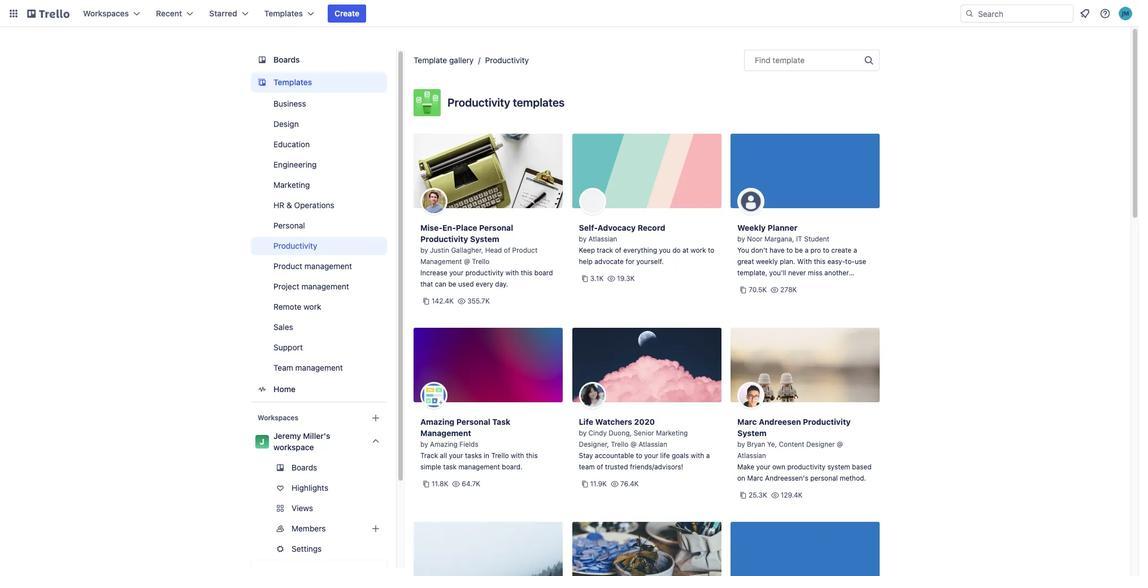 Task type: locate. For each thing, give the bounding box(es) containing it.
of right head
[[504, 246, 510, 255]]

of right team
[[597, 463, 603, 472]]

atlassian down bryan
[[737, 452, 766, 461]]

life
[[579, 418, 593, 427]]

0 horizontal spatial marketing
[[273, 180, 310, 190]]

product inside mise-en-place personal productivity system by justin gallagher, head of product management @ trello increase your productivity with this board that can be used every day.
[[512, 246, 538, 255]]

with up 'board.'
[[511, 452, 524, 461]]

1 forward image from the top
[[385, 523, 398, 536]]

2 forward image from the top
[[385, 543, 398, 557]]

create
[[335, 8, 359, 18]]

by
[[579, 235, 587, 244], [737, 235, 745, 244], [420, 246, 428, 255], [579, 429, 587, 438], [420, 441, 428, 449], [737, 441, 745, 449]]

support link
[[251, 339, 387, 357]]

hr & operations link
[[251, 197, 387, 215]]

1 vertical spatial productivity
[[787, 463, 826, 472]]

2 vertical spatial trello
[[491, 452, 509, 461]]

trello inside amazing personal task management by amazing fields track all your tasks in trello with this simple task management board.
[[491, 452, 509, 461]]

by inside life watchers 2020 by cindy duong, senior marketing designer, trello @ atlassian stay accountable to your life goals with a team of trusted friends/advisors!
[[579, 429, 587, 438]]

trello down head
[[472, 258, 490, 266]]

0 horizontal spatial @
[[464, 258, 470, 266]]

system up head
[[470, 234, 499, 244]]

work down the project management
[[304, 302, 321, 312]]

a up the use on the right top
[[853, 246, 857, 255]]

system inside marc andreesen productivity system by bryan ye, content designer @ atlassian make your own productivity system based on marc andreessen's personal method.
[[737, 429, 767, 438]]

with inside mise-en-place personal productivity system by justin gallagher, head of product management @ trello increase your productivity with this board that can be used every day.
[[506, 269, 519, 277]]

productivity inside marc andreesen productivity system by bryan ye, content designer @ atlassian make your own productivity system based on marc andreessen's personal method.
[[803, 418, 851, 427]]

by left bryan
[[737, 441, 745, 449]]

members link
[[251, 520, 398, 538]]

at
[[683, 246, 689, 255]]

amazing down amazing fields icon
[[420, 418, 454, 427]]

0 vertical spatial productivity link
[[485, 55, 529, 65]]

to up friends/advisors!
[[636, 452, 642, 461]]

you'll
[[769, 269, 786, 277]]

productivity up productivity templates
[[485, 55, 529, 65]]

forward image
[[385, 523, 398, 536], [385, 543, 398, 557]]

search image
[[965, 9, 974, 18]]

productivity inside mise-en-place personal productivity system by justin gallagher, head of product management @ trello increase your productivity with this board that can be used every day.
[[420, 234, 468, 244]]

1 horizontal spatial atlassian
[[639, 441, 667, 449]]

by left justin
[[420, 246, 428, 255]]

by inside mise-en-place personal productivity system by justin gallagher, head of product management @ trello increase your productivity with this board that can be used every day.
[[420, 246, 428, 255]]

by up you
[[737, 235, 745, 244]]

a left pro
[[805, 246, 809, 255]]

productivity up justin
[[420, 234, 468, 244]]

system up bryan
[[737, 429, 767, 438]]

2020
[[634, 418, 655, 427]]

product management
[[273, 262, 352, 271]]

with
[[506, 269, 519, 277], [511, 452, 524, 461], [691, 452, 704, 461]]

boards link up templates 'link'
[[251, 50, 387, 70]]

0 vertical spatial workspaces
[[83, 8, 129, 18]]

business link
[[251, 95, 387, 113]]

your
[[449, 269, 463, 277], [449, 452, 463, 461], [644, 452, 658, 461], [756, 463, 770, 472]]

0 horizontal spatial work
[[304, 302, 321, 312]]

productivity link up productivity templates
[[485, 55, 529, 65]]

productivity link up product management link
[[251, 237, 387, 255]]

0 horizontal spatial productivity link
[[251, 237, 387, 255]]

0 vertical spatial work
[[691, 246, 706, 255]]

this left board
[[521, 269, 533, 277]]

1 horizontal spatial marketing
[[656, 429, 688, 438]]

1 vertical spatial forward image
[[385, 543, 398, 557]]

advocacy
[[598, 223, 636, 233]]

0 horizontal spatial trello
[[472, 258, 490, 266]]

help
[[579, 258, 593, 266]]

trusted
[[605, 463, 628, 472]]

@ inside mise-en-place personal productivity system by justin gallagher, head of product management @ trello increase your productivity with this board that can be used every day.
[[464, 258, 470, 266]]

be right can
[[448, 280, 456, 289]]

0 horizontal spatial a
[[706, 452, 710, 461]]

@ down gallagher,
[[464, 258, 470, 266]]

2 horizontal spatial @
[[837, 441, 843, 449]]

2 management from the top
[[420, 429, 471, 438]]

1 horizontal spatial of
[[597, 463, 603, 472]]

find template
[[755, 55, 805, 65]]

boards
[[273, 55, 300, 64], [292, 463, 317, 473]]

1 vertical spatial atlassian
[[639, 441, 667, 449]]

1 vertical spatial management
[[420, 429, 471, 438]]

atlassian up track
[[589, 235, 617, 244]]

1 vertical spatial marc
[[747, 475, 763, 483]]

1 horizontal spatial productivity
[[787, 463, 826, 472]]

management down support link
[[295, 363, 343, 373]]

1 horizontal spatial @
[[630, 441, 637, 449]]

1 horizontal spatial system
[[737, 429, 767, 438]]

1 vertical spatial marketing
[[656, 429, 688, 438]]

it
[[796, 235, 802, 244]]

your up the used
[[449, 269, 463, 277]]

workspace
[[273, 443, 314, 453]]

productivity up every
[[465, 269, 504, 277]]

work inside self-advocacy record by atlassian keep track of everything you do at work to help advocate for yourself.
[[691, 246, 706, 255]]

forward image right add icon
[[385, 523, 398, 536]]

0 vertical spatial boards
[[273, 55, 300, 64]]

2 vertical spatial atlassian
[[737, 452, 766, 461]]

this
[[814, 258, 826, 266], [521, 269, 533, 277], [526, 452, 538, 461]]

1 horizontal spatial workspaces
[[258, 414, 298, 423]]

designer
[[806, 441, 835, 449]]

0 horizontal spatial product
[[273, 262, 302, 271]]

miss
[[808, 269, 823, 277]]

0 horizontal spatial productivity
[[465, 269, 504, 277]]

marketing up '&'
[[273, 180, 310, 190]]

by inside self-advocacy record by atlassian keep track of everything you do at work to help advocate for yourself.
[[579, 235, 587, 244]]

personal
[[273, 221, 305, 231], [479, 223, 513, 233], [456, 418, 490, 427]]

1 vertical spatial trello
[[611, 441, 629, 449]]

1 vertical spatial be
[[448, 280, 456, 289]]

margana,
[[765, 235, 794, 244]]

remote work link
[[251, 298, 387, 316]]

en-
[[442, 223, 456, 233]]

2 boards link from the top
[[251, 459, 387, 477]]

your up friends/advisors!
[[644, 452, 658, 461]]

by up track
[[420, 441, 428, 449]]

0 horizontal spatial system
[[470, 234, 499, 244]]

@ inside marc andreesen productivity system by bryan ye, content designer @ atlassian make your own productivity system based on marc andreessen's personal method.
[[837, 441, 843, 449]]

management down product management link
[[301, 282, 349, 292]]

278k
[[780, 286, 797, 294]]

miller's
[[303, 432, 330, 441]]

support
[[273, 343, 303, 353]]

1 vertical spatial workspaces
[[258, 414, 298, 423]]

template board image
[[255, 76, 269, 89]]

1 vertical spatial productivity link
[[251, 237, 387, 255]]

amazing fields image
[[420, 383, 448, 410]]

mise-en-place personal productivity system by justin gallagher, head of product management @ trello increase your productivity with this board that can be used every day.
[[420, 223, 553, 289]]

be down it
[[795, 246, 803, 255]]

team management
[[273, 363, 343, 373]]

amazing
[[420, 418, 454, 427], [430, 441, 458, 449]]

0 horizontal spatial atlassian
[[589, 235, 617, 244]]

own
[[772, 463, 785, 472]]

this right in
[[526, 452, 538, 461]]

1 vertical spatial system
[[737, 429, 767, 438]]

trello inside life watchers 2020 by cindy duong, senior marketing designer, trello @ atlassian stay accountable to your life goals with a team of trusted friends/advisors!
[[611, 441, 629, 449]]

work right at
[[691, 246, 706, 255]]

watchers
[[595, 418, 632, 427]]

deadline
[[737, 280, 765, 289]]

this down pro
[[814, 258, 826, 266]]

board image
[[255, 53, 269, 67]]

task
[[443, 463, 457, 472]]

business
[[273, 99, 306, 108]]

management
[[420, 258, 462, 266], [420, 429, 471, 438]]

0 vertical spatial templates
[[264, 8, 303, 18]]

boards right 'board' icon
[[273, 55, 300, 64]]

create button
[[328, 5, 366, 23]]

atlassian inside self-advocacy record by atlassian keep track of everything you do at work to help advocate for yourself.
[[589, 235, 617, 244]]

team
[[579, 463, 595, 472]]

you
[[737, 246, 749, 255]]

0 horizontal spatial of
[[504, 246, 510, 255]]

1 horizontal spatial a
[[805, 246, 809, 255]]

boards up the highlights
[[292, 463, 317, 473]]

0 vertical spatial trello
[[472, 258, 490, 266]]

again!
[[766, 280, 786, 289]]

1 vertical spatial templates
[[273, 77, 312, 87]]

of inside life watchers 2020 by cindy duong, senior marketing designer, trello @ atlassian stay accountable to your life goals with a team of trusted friends/advisors!
[[597, 463, 603, 472]]

marketing inside life watchers 2020 by cindy duong, senior marketing designer, trello @ atlassian stay accountable to your life goals with a team of trusted friends/advisors!
[[656, 429, 688, 438]]

management up project management link
[[304, 262, 352, 271]]

cindy duong, senior marketing designer, trello @ atlassian image
[[579, 383, 606, 410]]

0 vertical spatial productivity
[[465, 269, 504, 277]]

all
[[440, 452, 447, 461]]

templates up 'board' icon
[[264, 8, 303, 18]]

with right goals
[[691, 452, 704, 461]]

productivity up the personal
[[787, 463, 826, 472]]

productivity up designer
[[803, 418, 851, 427]]

142.4k
[[432, 297, 454, 306]]

product up project
[[273, 262, 302, 271]]

0 vertical spatial be
[[795, 246, 803, 255]]

board.
[[502, 463, 523, 472]]

starred button
[[202, 5, 255, 23]]

marc
[[737, 418, 757, 427], [747, 475, 763, 483]]

system inside mise-en-place personal productivity system by justin gallagher, head of product management @ trello increase your productivity with this board that can be used every day.
[[470, 234, 499, 244]]

trello down duong,
[[611, 441, 629, 449]]

1 management from the top
[[420, 258, 462, 266]]

1 horizontal spatial product
[[512, 246, 538, 255]]

accountable
[[595, 452, 634, 461]]

amazing up all
[[430, 441, 458, 449]]

0 vertical spatial product
[[512, 246, 538, 255]]

0 horizontal spatial be
[[448, 280, 456, 289]]

goals
[[672, 452, 689, 461]]

0 vertical spatial atlassian
[[589, 235, 617, 244]]

0 vertical spatial forward image
[[385, 523, 398, 536]]

content
[[779, 441, 804, 449]]

personal up head
[[479, 223, 513, 233]]

work
[[691, 246, 706, 255], [304, 302, 321, 312]]

a
[[805, 246, 809, 255], [853, 246, 857, 255], [706, 452, 710, 461]]

atlassian
[[589, 235, 617, 244], [639, 441, 667, 449], [737, 452, 766, 461]]

life
[[660, 452, 670, 461]]

3.1k
[[590, 275, 604, 283]]

home image
[[255, 383, 269, 397]]

atlassian down the senior
[[639, 441, 667, 449]]

1 horizontal spatial trello
[[491, 452, 509, 461]]

productivity inside mise-en-place personal productivity system by justin gallagher, head of product management @ trello increase your productivity with this board that can be used every day.
[[465, 269, 504, 277]]

with for life watchers 2020
[[691, 452, 704, 461]]

team
[[273, 363, 293, 373]]

home
[[273, 385, 296, 394]]

1 horizontal spatial be
[[795, 246, 803, 255]]

settings link
[[251, 541, 398, 559]]

355.7k
[[467, 297, 490, 306]]

management up all
[[420, 429, 471, 438]]

home link
[[251, 380, 387, 400]]

forward image down forward image
[[385, 543, 398, 557]]

life watchers 2020 by cindy duong, senior marketing designer, trello @ atlassian stay accountable to your life goals with a team of trusted friends/advisors!
[[579, 418, 710, 472]]

management down justin
[[420, 258, 462, 266]]

0 vertical spatial this
[[814, 258, 826, 266]]

planner
[[768, 223, 798, 233]]

2 horizontal spatial trello
[[611, 441, 629, 449]]

have
[[770, 246, 785, 255]]

starred
[[209, 8, 237, 18]]

views link
[[251, 500, 398, 518]]

1 vertical spatial boards
[[292, 463, 317, 473]]

1 horizontal spatial work
[[691, 246, 706, 255]]

productivity down the gallery
[[448, 96, 510, 109]]

senior
[[634, 429, 654, 438]]

1 boards link from the top
[[251, 50, 387, 70]]

method.
[[840, 475, 866, 483]]

tasks
[[465, 452, 482, 461]]

0 vertical spatial system
[[470, 234, 499, 244]]

your left own
[[756, 463, 770, 472]]

personal up fields
[[456, 418, 490, 427]]

trello inside mise-en-place personal productivity system by justin gallagher, head of product management @ trello increase your productivity with this board that can be used every day.
[[472, 258, 490, 266]]

with up day. in the left of the page
[[506, 269, 519, 277]]

a inside life watchers 2020 by cindy duong, senior marketing designer, trello @ atlassian stay accountable to your life goals with a team of trusted friends/advisors!
[[706, 452, 710, 461]]

for
[[626, 258, 635, 266]]

1 vertical spatial this
[[521, 269, 533, 277]]

primary element
[[0, 0, 1139, 27]]

by inside weekly planner by noor margana, it student you don't have to be a pro to create a great weekly plan. with this easy-to-use template, you'll never miss another deadline again!
[[737, 235, 745, 244]]

templates inside templates 'link'
[[273, 77, 312, 87]]

Search field
[[974, 5, 1073, 22]]

andreessen's
[[765, 475, 808, 483]]

boards link for views
[[251, 459, 387, 477]]

marc right on
[[747, 475, 763, 483]]

1 vertical spatial boards link
[[251, 459, 387, 477]]

open information menu image
[[1100, 8, 1111, 19]]

templates up 'business'
[[273, 77, 312, 87]]

marketing up life
[[656, 429, 688, 438]]

create a workspace image
[[369, 412, 383, 425]]

boards link up the 'highlights' link
[[251, 459, 387, 477]]

a right goals
[[706, 452, 710, 461]]

atlassian image
[[579, 188, 606, 215]]

to right at
[[708, 246, 714, 255]]

management down tasks
[[458, 463, 500, 472]]

trello right in
[[491, 452, 509, 461]]

system
[[827, 463, 850, 472]]

1 horizontal spatial productivity link
[[485, 55, 529, 65]]

hr
[[273, 201, 284, 210]]

by down life
[[579, 429, 587, 438]]

simple
[[420, 463, 441, 472]]

0 vertical spatial management
[[420, 258, 462, 266]]

of right track
[[615, 246, 622, 255]]

2 horizontal spatial of
[[615, 246, 622, 255]]

2 vertical spatial this
[[526, 452, 538, 461]]

product up board
[[512, 246, 538, 255]]

0 vertical spatial marc
[[737, 418, 757, 427]]

team management link
[[251, 359, 387, 377]]

0 notifications image
[[1078, 7, 1092, 20]]

2 horizontal spatial atlassian
[[737, 452, 766, 461]]

0 vertical spatial boards link
[[251, 50, 387, 70]]

0 horizontal spatial workspaces
[[83, 8, 129, 18]]

your right all
[[449, 452, 463, 461]]

justin gallagher, head of product management @ trello image
[[420, 188, 448, 215]]

@ down the senior
[[630, 441, 637, 449]]

marc up bryan
[[737, 418, 757, 427]]

by up keep
[[579, 235, 587, 244]]

your inside amazing personal task management by amazing fields track all your tasks in trello with this simple task management board.
[[449, 452, 463, 461]]

1 vertical spatial product
[[273, 262, 302, 271]]

with inside life watchers 2020 by cindy duong, senior marketing designer, trello @ atlassian stay accountable to your life goals with a team of trusted friends/advisors!
[[691, 452, 704, 461]]

mise-
[[420, 223, 442, 233]]

template gallery link
[[414, 55, 474, 65]]

@ right designer
[[837, 441, 843, 449]]



Task type: describe. For each thing, give the bounding box(es) containing it.
that
[[420, 280, 433, 289]]

with for mise-en-place personal productivity system
[[506, 269, 519, 277]]

track
[[420, 452, 438, 461]]

templates
[[513, 96, 565, 109]]

templates link
[[251, 72, 387, 93]]

129.4k
[[781, 492, 803, 500]]

cindy
[[589, 429, 607, 438]]

by inside marc andreesen productivity system by bryan ye, content designer @ atlassian make your own productivity system based on marc andreessen's personal method.
[[737, 441, 745, 449]]

forward image inside settings link
[[385, 543, 398, 557]]

your inside marc andreesen productivity system by bryan ye, content designer @ atlassian make your own productivity system based on marc andreessen's personal method.
[[756, 463, 770, 472]]

never
[[788, 269, 806, 277]]

atlassian inside marc andreesen productivity system by bryan ye, content designer @ atlassian make your own productivity system based on marc andreessen's personal method.
[[737, 452, 766, 461]]

management for product management
[[304, 262, 352, 271]]

your inside life watchers 2020 by cindy duong, senior marketing designer, trello @ atlassian stay accountable to your life goals with a team of trusted friends/advisors!
[[644, 452, 658, 461]]

highlights link
[[251, 480, 387, 498]]

yourself.
[[637, 258, 664, 266]]

templates inside templates dropdown button
[[264, 8, 303, 18]]

templates button
[[257, 5, 321, 23]]

to up plan.
[[787, 246, 793, 255]]

weekly planner by noor margana, it student you don't have to be a pro to create a great weekly plan. with this easy-to-use template, you'll never miss another deadline again!
[[737, 223, 866, 289]]

recent button
[[149, 5, 200, 23]]

place
[[456, 223, 477, 233]]

bryan ye, content designer @ atlassian image
[[737, 383, 765, 410]]

this inside mise-en-place personal productivity system by justin gallagher, head of product management @ trello increase your productivity with this board that can be used every day.
[[521, 269, 533, 277]]

management inside amazing personal task management by amazing fields track all your tasks in trello with this simple task management board.
[[458, 463, 500, 472]]

day.
[[495, 280, 508, 289]]

personal inside mise-en-place personal productivity system by justin gallagher, head of product management @ trello increase your productivity with this board that can be used every day.
[[479, 223, 513, 233]]

productivity icon image
[[414, 89, 441, 116]]

in
[[484, 452, 489, 461]]

based
[[852, 463, 872, 472]]

on
[[737, 475, 745, 483]]

atlassian inside life watchers 2020 by cindy duong, senior marketing designer, trello @ atlassian stay accountable to your life goals with a team of trusted friends/advisors!
[[639, 441, 667, 449]]

management for project management
[[301, 282, 349, 292]]

be inside weekly planner by noor margana, it student you don't have to be a pro to create a great weekly plan. with this easy-to-use template, you'll never miss another deadline again!
[[795, 246, 803, 255]]

this inside weekly planner by noor margana, it student you don't have to be a pro to create a great weekly plan. with this easy-to-use template, you'll never miss another deadline again!
[[814, 258, 826, 266]]

boards link for home
[[251, 50, 387, 70]]

productivity inside marc andreesen productivity system by bryan ye, content designer @ atlassian make your own productivity system based on marc andreessen's personal method.
[[787, 463, 826, 472]]

&
[[286, 201, 292, 210]]

keep
[[579, 246, 595, 255]]

to inside self-advocacy record by atlassian keep track of everything you do at work to help advocate for yourself.
[[708, 246, 714, 255]]

to-
[[845, 258, 855, 266]]

highlights
[[292, 484, 328, 493]]

gallagher,
[[451, 246, 483, 255]]

of inside self-advocacy record by atlassian keep track of everything you do at work to help advocate for yourself.
[[615, 246, 622, 255]]

hr & operations
[[273, 201, 334, 210]]

design link
[[251, 115, 387, 133]]

friends/advisors!
[[630, 463, 683, 472]]

task
[[492, 418, 510, 427]]

jeremy
[[273, 432, 301, 441]]

weekly
[[737, 223, 766, 233]]

with
[[797, 258, 812, 266]]

remote work
[[273, 302, 321, 312]]

track
[[597, 246, 613, 255]]

add image
[[369, 523, 383, 536]]

andreesen
[[759, 418, 801, 427]]

this inside amazing personal task management by amazing fields track all your tasks in trello with this simple task management board.
[[526, 452, 538, 461]]

@ inside life watchers 2020 by cindy duong, senior marketing designer, trello @ atlassian stay accountable to your life goals with a team of trusted friends/advisors!
[[630, 441, 637, 449]]

noor margana, it student image
[[737, 188, 765, 215]]

fields
[[460, 441, 478, 449]]

to right pro
[[823, 246, 829, 255]]

sales link
[[251, 319, 387, 337]]

2 horizontal spatial a
[[853, 246, 857, 255]]

increase
[[420, 269, 447, 277]]

find
[[755, 55, 771, 65]]

64.7k
[[462, 480, 480, 489]]

productivity up "product management"
[[273, 241, 317, 251]]

template,
[[737, 269, 767, 277]]

designer,
[[579, 441, 609, 449]]

template
[[773, 55, 805, 65]]

design
[[273, 119, 299, 129]]

stay
[[579, 452, 593, 461]]

members
[[292, 524, 326, 534]]

ye,
[[767, 441, 777, 449]]

forward image
[[385, 502, 398, 516]]

productivity templates
[[448, 96, 565, 109]]

views
[[292, 504, 313, 514]]

workspaces inside workspaces dropdown button
[[83, 8, 129, 18]]

education link
[[251, 136, 387, 154]]

duong,
[[609, 429, 632, 438]]

self-advocacy record by atlassian keep track of everything you do at work to help advocate for yourself.
[[579, 223, 714, 266]]

1 vertical spatial work
[[304, 302, 321, 312]]

personal link
[[251, 217, 387, 235]]

11.9k
[[590, 480, 607, 489]]

remote
[[273, 302, 301, 312]]

student
[[804, 235, 829, 244]]

personal down '&'
[[273, 221, 305, 231]]

management for team management
[[295, 363, 343, 373]]

make
[[737, 463, 754, 472]]

used
[[458, 280, 474, 289]]

management inside amazing personal task management by amazing fields track all your tasks in trello with this simple task management board.
[[420, 429, 471, 438]]

don't
[[751, 246, 768, 255]]

jeremy miller (jeremymiller198) image
[[1119, 7, 1132, 20]]

to inside life watchers 2020 by cindy duong, senior marketing designer, trello @ atlassian stay accountable to your life goals with a team of trusted friends/advisors!
[[636, 452, 642, 461]]

19.3k
[[617, 275, 635, 283]]

personal inside amazing personal task management by amazing fields track all your tasks in trello with this simple task management board.
[[456, 418, 490, 427]]

pro
[[810, 246, 821, 255]]

0 vertical spatial amazing
[[420, 418, 454, 427]]

marc andreesen productivity system by bryan ye, content designer @ atlassian make your own productivity system based on marc andreessen's personal method.
[[737, 418, 872, 483]]

personal
[[810, 475, 838, 483]]

your inside mise-en-place personal productivity system by justin gallagher, head of product management @ trello increase your productivity with this board that can be used every day.
[[449, 269, 463, 277]]

everything
[[623, 246, 657, 255]]

amazing personal task management by amazing fields track all your tasks in trello with this simple task management board.
[[420, 418, 538, 472]]

by inside amazing personal task management by amazing fields track all your tasks in trello with this simple task management board.
[[420, 441, 428, 449]]

operations
[[294, 201, 334, 210]]

another
[[824, 269, 849, 277]]

plan.
[[780, 258, 795, 266]]

sales
[[273, 323, 293, 332]]

of inside mise-en-place personal productivity system by justin gallagher, head of product management @ trello increase your productivity with this board that can be used every day.
[[504, 246, 510, 255]]

back to home image
[[27, 5, 70, 23]]

great
[[737, 258, 754, 266]]

boards for home
[[273, 55, 300, 64]]

template
[[414, 55, 447, 65]]

create
[[831, 246, 852, 255]]

Find template field
[[744, 50, 880, 71]]

recent
[[156, 8, 182, 18]]

70.5k
[[749, 286, 767, 294]]

with inside amazing personal task management by amazing fields track all your tasks in trello with this simple task management board.
[[511, 452, 524, 461]]

boards for views
[[292, 463, 317, 473]]

1 vertical spatial amazing
[[430, 441, 458, 449]]

management inside mise-en-place personal productivity system by justin gallagher, head of product management @ trello increase your productivity with this board that can be used every day.
[[420, 258, 462, 266]]

switch to… image
[[8, 8, 19, 19]]

be inside mise-en-place personal productivity system by justin gallagher, head of product management @ trello increase your productivity with this board that can be used every day.
[[448, 280, 456, 289]]

0 vertical spatial marketing
[[273, 180, 310, 190]]

board
[[534, 269, 553, 277]]

education
[[273, 140, 310, 149]]



Task type: vqa. For each thing, say whether or not it's contained in the screenshot.
Browse the full template gallery
no



